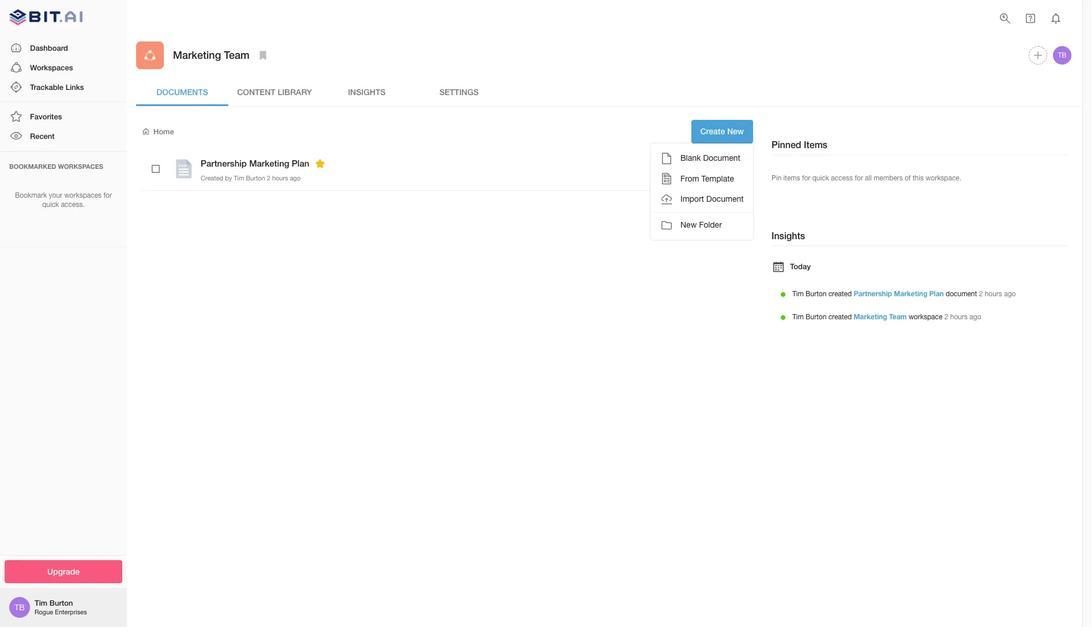 Task type: vqa. For each thing, say whether or not it's contained in the screenshot.
tim within the tim burton rogue enterprises
yes



Task type: locate. For each thing, give the bounding box(es) containing it.
1 horizontal spatial new
[[727, 126, 744, 136]]

created
[[829, 290, 852, 298], [829, 313, 852, 321]]

burton inside tim burton created partnership marketing plan document 2 hours ago
[[806, 290, 827, 298]]

trackable links button
[[0, 77, 127, 97]]

import document
[[681, 194, 744, 204]]

documents link
[[136, 78, 228, 106]]

settings link
[[413, 78, 505, 106]]

burton for marketing
[[806, 313, 827, 321]]

document
[[703, 153, 741, 163], [706, 194, 744, 204]]

1 horizontal spatial for
[[802, 174, 811, 182]]

plan left "document"
[[930, 290, 944, 298]]

import document button
[[651, 189, 753, 210]]

blank
[[681, 153, 701, 163]]

tb
[[1058, 51, 1067, 59], [15, 603, 25, 613]]

0 horizontal spatial insights
[[348, 87, 386, 97]]

burton for partnership
[[806, 290, 827, 298]]

items
[[804, 139, 828, 150]]

ago right "document"
[[1004, 290, 1016, 298]]

hours
[[272, 174, 288, 181], [985, 290, 1002, 298], [950, 313, 968, 321]]

access
[[831, 174, 853, 182]]

for left all
[[855, 174, 863, 182]]

0 vertical spatial hours
[[272, 174, 288, 181]]

team down the 'partnership marketing plan' link
[[889, 313, 907, 321]]

2 vertical spatial 2
[[945, 313, 948, 321]]

hours inside tim burton created partnership marketing plan document 2 hours ago
[[985, 290, 1002, 298]]

created up tim burton created marketing team workspace 2 hours ago
[[829, 290, 852, 298]]

today
[[790, 262, 811, 271]]

tim burton created marketing team workspace 2 hours ago
[[792, 313, 981, 321]]

blank document
[[681, 153, 741, 163]]

1 vertical spatial created
[[829, 313, 852, 321]]

created
[[201, 174, 223, 181]]

for
[[802, 174, 811, 182], [855, 174, 863, 182], [103, 191, 112, 199]]

0 horizontal spatial team
[[224, 49, 250, 61]]

ago
[[290, 174, 301, 181], [1004, 290, 1016, 298], [970, 313, 981, 321]]

1 vertical spatial team
[[889, 313, 907, 321]]

1 vertical spatial ago
[[1004, 290, 1016, 298]]

for inside bookmark your workspaces for quick access.
[[103, 191, 112, 199]]

2 right "document"
[[979, 290, 983, 298]]

upgrade button
[[5, 560, 122, 584]]

content library link
[[228, 78, 321, 106]]

for right items
[[802, 174, 811, 182]]

2 horizontal spatial 2
[[979, 290, 983, 298]]

1 horizontal spatial team
[[889, 313, 907, 321]]

tim for partnership
[[792, 290, 804, 298]]

0 vertical spatial tb
[[1058, 51, 1067, 59]]

tim for marketing
[[792, 313, 804, 321]]

recent
[[30, 132, 55, 141]]

2 inside tim burton created marketing team workspace 2 hours ago
[[945, 313, 948, 321]]

enterprises
[[55, 609, 87, 616]]

0 horizontal spatial tb
[[15, 603, 25, 613]]

1 horizontal spatial ago
[[970, 313, 981, 321]]

1 horizontal spatial partnership
[[854, 290, 892, 298]]

2 vertical spatial hours
[[950, 313, 968, 321]]

1 vertical spatial new
[[681, 220, 697, 229]]

marketing up workspace
[[894, 290, 928, 298]]

1 horizontal spatial insights
[[772, 230, 805, 241]]

created inside tim burton created partnership marketing plan document 2 hours ago
[[829, 290, 852, 298]]

new
[[727, 126, 744, 136], [681, 220, 697, 229]]

1 horizontal spatial plan
[[930, 290, 944, 298]]

content library
[[237, 87, 312, 97]]

1 created from the top
[[829, 290, 852, 298]]

0 horizontal spatial for
[[103, 191, 112, 199]]

quick down your
[[42, 201, 59, 209]]

from template
[[681, 174, 734, 183]]

2 right workspace
[[945, 313, 948, 321]]

hours down "document"
[[950, 313, 968, 321]]

workspace
[[909, 313, 943, 321]]

created left marketing team link at the right of the page
[[829, 313, 852, 321]]

partnership
[[201, 158, 247, 168], [854, 290, 892, 298]]

0 horizontal spatial 2
[[267, 174, 270, 181]]

insights
[[348, 87, 386, 97], [772, 230, 805, 241]]

favorites button
[[0, 107, 127, 127]]

0 vertical spatial created
[[829, 290, 852, 298]]

2 horizontal spatial hours
[[985, 290, 1002, 298]]

1 vertical spatial hours
[[985, 290, 1002, 298]]

ago down "document"
[[970, 313, 981, 321]]

pinned
[[772, 139, 801, 150]]

1 vertical spatial tb
[[15, 603, 25, 613]]

marketing team link
[[854, 313, 907, 321]]

1 horizontal spatial hours
[[950, 313, 968, 321]]

bookmark image
[[256, 48, 270, 62]]

document down template
[[706, 194, 744, 204]]

hours down partnership marketing plan
[[272, 174, 288, 181]]

marketing down the 'partnership marketing plan' link
[[854, 313, 887, 321]]

new folder
[[681, 220, 722, 229]]

0 vertical spatial team
[[224, 49, 250, 61]]

1 vertical spatial 2
[[979, 290, 983, 298]]

1 horizontal spatial quick
[[812, 174, 829, 182]]

hours right "document"
[[985, 290, 1002, 298]]

pin
[[772, 174, 782, 182]]

new right create
[[727, 126, 744, 136]]

tim inside tim burton created marketing team workspace 2 hours ago
[[792, 313, 804, 321]]

burton inside tim burton rogue enterprises
[[49, 599, 73, 608]]

1 vertical spatial partnership
[[854, 290, 892, 298]]

ago inside tim burton created partnership marketing plan document 2 hours ago
[[1004, 290, 1016, 298]]

created for partnership
[[829, 290, 852, 298]]

burton
[[246, 174, 265, 181], [806, 290, 827, 298], [806, 313, 827, 321], [49, 599, 73, 608]]

2 created from the top
[[829, 313, 852, 321]]

1 vertical spatial quick
[[42, 201, 59, 209]]

home
[[153, 127, 174, 136]]

quick inside bookmark your workspaces for quick access.
[[42, 201, 59, 209]]

plan
[[292, 158, 309, 168], [930, 290, 944, 298]]

partnership up marketing team link at the right of the page
[[854, 290, 892, 298]]

1 horizontal spatial 2
[[945, 313, 948, 321]]

0 horizontal spatial plan
[[292, 158, 309, 168]]

tim inside tim burton created partnership marketing plan document 2 hours ago
[[792, 290, 804, 298]]

0 vertical spatial plan
[[292, 158, 309, 168]]

0 vertical spatial partnership
[[201, 158, 247, 168]]

by
[[225, 174, 232, 181]]

0 vertical spatial quick
[[812, 174, 829, 182]]

partnership up by at the top of the page
[[201, 158, 247, 168]]

from template button
[[651, 169, 753, 189]]

quick left access
[[812, 174, 829, 182]]

workspace.
[[926, 174, 962, 182]]

plan left the remove favorite icon
[[292, 158, 309, 168]]

document up template
[[703, 153, 741, 163]]

items
[[784, 174, 800, 182]]

create
[[700, 126, 725, 136]]

0 horizontal spatial ago
[[290, 174, 301, 181]]

team left bookmark icon
[[224, 49, 250, 61]]

2 vertical spatial ago
[[970, 313, 981, 321]]

2
[[267, 174, 270, 181], [979, 290, 983, 298], [945, 313, 948, 321]]

0 vertical spatial document
[[703, 153, 741, 163]]

team
[[224, 49, 250, 61], [889, 313, 907, 321]]

2 horizontal spatial ago
[[1004, 290, 1016, 298]]

template
[[702, 174, 734, 183]]

ago down partnership marketing plan
[[290, 174, 301, 181]]

bookmark
[[15, 191, 47, 199]]

upgrade
[[47, 567, 80, 576]]

2 down partnership marketing plan
[[267, 174, 270, 181]]

new left folder
[[681, 220, 697, 229]]

partnership marketing plan link
[[854, 290, 944, 298]]

0 horizontal spatial hours
[[272, 174, 288, 181]]

bookmark your workspaces for quick access.
[[15, 191, 112, 209]]

quick
[[812, 174, 829, 182], [42, 201, 59, 209]]

tim burton created partnership marketing plan document 2 hours ago
[[792, 290, 1016, 298]]

remove favorite image
[[313, 157, 327, 170]]

tim
[[234, 174, 244, 181], [792, 290, 804, 298], [792, 313, 804, 321], [35, 599, 47, 608]]

created inside tim burton created marketing team workspace 2 hours ago
[[829, 313, 852, 321]]

tim inside tim burton rogue enterprises
[[35, 599, 47, 608]]

burton inside tim burton created marketing team workspace 2 hours ago
[[806, 313, 827, 321]]

create new
[[700, 126, 744, 136]]

1 horizontal spatial tb
[[1058, 51, 1067, 59]]

tab list
[[136, 78, 1073, 106]]

dashboard
[[30, 43, 68, 52]]

home link
[[141, 126, 174, 137]]

0 horizontal spatial new
[[681, 220, 697, 229]]

2 horizontal spatial for
[[855, 174, 863, 182]]

for right workspaces
[[103, 191, 112, 199]]

marketing
[[173, 49, 221, 61], [249, 158, 289, 168], [894, 290, 928, 298], [854, 313, 887, 321]]

0 horizontal spatial quick
[[42, 201, 59, 209]]

1 vertical spatial document
[[706, 194, 744, 204]]

0 vertical spatial ago
[[290, 174, 301, 181]]

bookmarked workspaces
[[9, 162, 103, 170]]



Task type: describe. For each thing, give the bounding box(es) containing it.
documents
[[156, 87, 208, 97]]

favorites
[[30, 112, 62, 121]]

trackable
[[30, 82, 63, 92]]

recent button
[[0, 127, 127, 146]]

tim for enterprises
[[35, 599, 47, 608]]

links
[[66, 82, 84, 92]]

tab list containing documents
[[136, 78, 1073, 106]]

0 horizontal spatial partnership
[[201, 158, 247, 168]]

workspaces
[[58, 162, 103, 170]]

all
[[865, 174, 872, 182]]

document for import document
[[706, 194, 744, 204]]

ago inside tim burton created marketing team workspace 2 hours ago
[[970, 313, 981, 321]]

insights link
[[321, 78, 413, 106]]

hours inside tim burton created marketing team workspace 2 hours ago
[[950, 313, 968, 321]]

trackable links
[[30, 82, 84, 92]]

workspaces button
[[0, 58, 127, 77]]

tb inside button
[[1058, 51, 1067, 59]]

import
[[681, 194, 704, 204]]

folder
[[699, 220, 722, 229]]

your
[[49, 191, 62, 199]]

created by tim burton 2 hours ago
[[201, 174, 301, 181]]

members
[[874, 174, 903, 182]]

marketing up "created by tim burton 2 hours ago"
[[249, 158, 289, 168]]

document for blank document
[[703, 153, 741, 163]]

of
[[905, 174, 911, 182]]

2 inside tim burton created partnership marketing plan document 2 hours ago
[[979, 290, 983, 298]]

blank document button
[[651, 148, 753, 169]]

content
[[237, 87, 275, 97]]

partnership marketing plan
[[201, 158, 309, 168]]

1 vertical spatial insights
[[772, 230, 805, 241]]

workspaces
[[30, 63, 73, 72]]

new folder button
[[651, 215, 753, 236]]

pinned items
[[772, 139, 828, 150]]

1 vertical spatial plan
[[930, 290, 944, 298]]

bookmarked
[[9, 162, 56, 170]]

0 vertical spatial 2
[[267, 174, 270, 181]]

workspaces
[[64, 191, 102, 199]]

create new button
[[691, 120, 753, 143]]

this
[[913, 174, 924, 182]]

created for marketing
[[829, 313, 852, 321]]

pin items for quick access for all members of this workspace.
[[772, 174, 962, 182]]

document
[[946, 290, 977, 298]]

burton for enterprises
[[49, 599, 73, 608]]

library
[[278, 87, 312, 97]]

marketing team
[[173, 49, 250, 61]]

0 vertical spatial new
[[727, 126, 744, 136]]

dashboard button
[[0, 38, 127, 58]]

rogue
[[35, 609, 53, 616]]

0 vertical spatial insights
[[348, 87, 386, 97]]

settings
[[439, 87, 479, 97]]

marketing up documents
[[173, 49, 221, 61]]

access.
[[61, 201, 85, 209]]

from
[[681, 174, 699, 183]]

tb button
[[1051, 44, 1073, 66]]

tim burton rogue enterprises
[[35, 599, 87, 616]]



